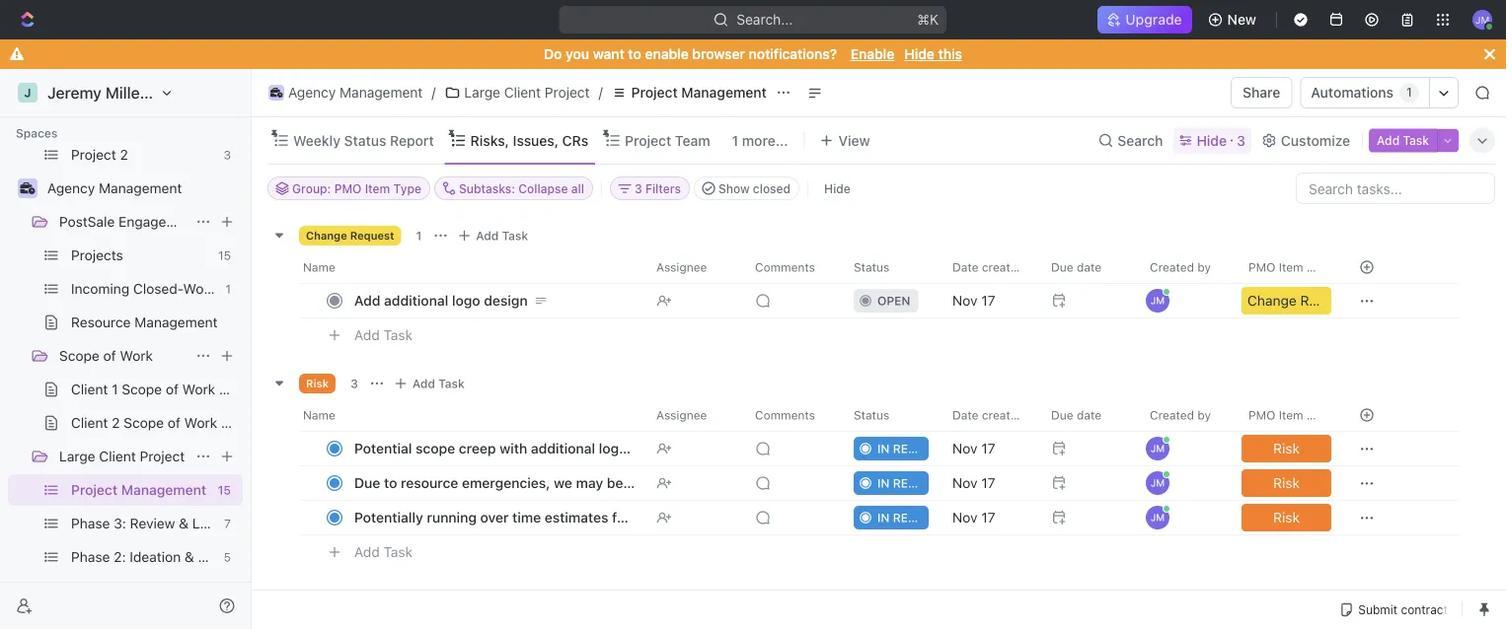 Task type: describe. For each thing, give the bounding box(es) containing it.
potentially running over time estimates for filming link
[[349, 504, 679, 533]]

postsale engagements link
[[59, 206, 206, 238]]

1 inside dropdown button
[[732, 132, 739, 149]]

date for 1
[[953, 261, 979, 274]]

new button
[[1200, 4, 1269, 36]]

this
[[938, 46, 962, 62]]

add additional logo design link
[[349, 287, 641, 315]]

due date for 3
[[1051, 409, 1102, 423]]

0 vertical spatial work
[[120, 348, 153, 364]]

1 horizontal spatial business time image
[[270, 88, 283, 98]]

due to resource emergencies, we may be running 1 week behind schedule
[[354, 475, 836, 492]]

all
[[571, 182, 584, 195]]

in for potentially running over time estimates for filming
[[878, 511, 890, 525]]

in review button for potential scope creep with additional logo designs
[[842, 431, 941, 467]]

task for add task button over search tasks... text box
[[1403, 134, 1429, 148]]

pmo item type for 1
[[1249, 261, 1334, 274]]

created for 1
[[1150, 261, 1194, 274]]

automations
[[1311, 84, 1394, 101]]

client 2 scope of work docs link
[[71, 408, 254, 439]]

subtasks:
[[459, 182, 515, 195]]

onboarding
[[206, 583, 281, 599]]

filming
[[634, 510, 679, 526]]

2 / from the left
[[599, 84, 603, 101]]

postsale
[[59, 214, 115, 230]]

0 vertical spatial agency management
[[288, 84, 423, 101]]

filters
[[646, 182, 681, 195]]

new
[[1228, 11, 1257, 28]]

do you want to enable browser notifications? enable hide this
[[544, 46, 962, 62]]

behind
[[728, 475, 773, 492]]

designs
[[631, 441, 682, 457]]

project team
[[625, 132, 710, 149]]

1 horizontal spatial agency management link
[[264, 81, 428, 105]]

by for 3
[[1198, 409, 1211, 423]]

due to resource emergencies, we may be running 1 week behind schedule link
[[349, 469, 836, 498]]

add task button up search tasks... text box
[[1369, 129, 1437, 153]]

created by button for 3
[[1138, 400, 1237, 431]]

we
[[554, 475, 572, 492]]

design
[[484, 293, 528, 309]]

name button for 1
[[299, 252, 645, 283]]

in review for potentially running over time estimates for filming
[[878, 511, 939, 525]]

add task button down "add additional logo design"
[[346, 324, 421, 347]]

status button for 1
[[842, 252, 941, 283]]

client 1 scope of work docs link
[[71, 374, 252, 406]]

client 2 scope of work docs
[[71, 415, 254, 431]]

open button
[[842, 283, 941, 319]]

in for due to resource emergencies, we may be running 1 week behind schedule
[[878, 477, 890, 491]]

view button
[[813, 127, 877, 154]]

jeremy
[[47, 83, 102, 102]]

0 horizontal spatial agency management link
[[47, 173, 239, 204]]

incoming
[[71, 281, 129, 297]]

3 inside tree
[[224, 148, 231, 162]]

phase for phase 1: definition & onboarding
[[71, 583, 110, 599]]

may
[[576, 475, 603, 492]]

upgrade link
[[1098, 6, 1192, 34]]

search button
[[1092, 127, 1169, 154]]

name for 3
[[303, 409, 335, 423]]

0 vertical spatial of
[[103, 348, 116, 364]]

assignee button for 1
[[645, 252, 743, 283]]

search
[[1118, 132, 1163, 149]]

change request inside dropdown button
[[1248, 293, 1353, 309]]

hide for hide
[[824, 182, 851, 195]]

resource
[[401, 475, 458, 492]]

group:
[[292, 182, 331, 195]]

3 up potential
[[351, 377, 358, 391]]

client 1 scope of work docs
[[71, 382, 252, 398]]

add task button down potentially
[[346, 541, 421, 565]]

potentially running over time estimates for filming
[[354, 510, 679, 526]]

phase 2: ideation & production link
[[71, 542, 268, 574]]

due date for 1
[[1051, 261, 1102, 274]]

1 horizontal spatial project management
[[631, 84, 767, 101]]

hide for hide 3
[[1197, 132, 1227, 149]]

large inside tree
[[59, 449, 95, 465]]

weekly status report link
[[289, 127, 434, 154]]

project 2 link
[[71, 139, 216, 171]]

0 horizontal spatial to
[[384, 475, 397, 492]]

add task button down 'subtasks:'
[[452, 224, 536, 248]]

project team link
[[621, 127, 710, 154]]

management up phase 3: review & launch
[[121, 482, 206, 499]]

work for 1
[[182, 382, 215, 398]]

crs
[[562, 132, 589, 149]]

show
[[719, 182, 750, 195]]

type for 1
[[1307, 261, 1334, 274]]

1:
[[114, 583, 124, 599]]

week
[[691, 475, 725, 492]]

add inside add additional logo design link
[[354, 293, 381, 309]]

jm for potential scope creep with additional logo designs
[[1151, 443, 1165, 455]]

scope for 2
[[124, 415, 164, 431]]

share
[[1243, 84, 1281, 101]]

name button for 3
[[299, 400, 645, 431]]

more...
[[742, 132, 788, 149]]

spaces
[[16, 126, 58, 140]]

1 left week
[[680, 475, 687, 492]]

team
[[675, 132, 710, 149]]

date created for 1
[[953, 261, 1025, 274]]

be
[[607, 475, 623, 492]]

0 vertical spatial scope
[[59, 348, 100, 364]]

assignee for 1
[[656, 261, 707, 274]]

0 vertical spatial status
[[344, 132, 386, 149]]

work for 2
[[184, 415, 217, 431]]

additional inside potential scope creep with additional logo designs link
[[531, 441, 595, 457]]

search...
[[737, 11, 793, 28]]

scope
[[416, 441, 455, 457]]

date created button for 1
[[941, 252, 1040, 283]]

hide button
[[817, 177, 859, 200]]

customize
[[1281, 132, 1351, 149]]

comments button for 3
[[743, 400, 842, 431]]

created by for 3
[[1150, 409, 1211, 423]]

due date button for 1
[[1040, 252, 1138, 283]]

upgrade
[[1126, 11, 1182, 28]]

engagements
[[119, 214, 206, 230]]

scope of work link
[[59, 341, 188, 372]]

7
[[224, 517, 231, 531]]

project management link inside tree
[[71, 475, 210, 506]]

add task button up scope
[[389, 372, 473, 396]]

pmo item type button for 3
[[1237, 400, 1336, 431]]

show closed
[[719, 182, 791, 195]]

comments for 1
[[755, 261, 815, 274]]

1 down scope of work link
[[112, 382, 118, 398]]

show closed button
[[694, 177, 800, 200]]

jm button for potential scope creep with additional logo designs
[[1138, 431, 1237, 467]]

report
[[390, 132, 434, 149]]

1 / from the left
[[432, 84, 436, 101]]

risk for potential scope creep with additional logo designs
[[1274, 441, 1300, 457]]

type for 3
[[1307, 409, 1334, 423]]

agency management inside tree
[[47, 180, 182, 196]]

0 vertical spatial change request
[[306, 229, 394, 242]]

resource management
[[71, 314, 218, 331]]

in review for potential scope creep with additional logo designs
[[878, 442, 939, 456]]

postsale engagements
[[59, 214, 206, 230]]

1 horizontal spatial project management link
[[607, 81, 772, 105]]

2 for client
[[112, 415, 120, 431]]

enable
[[645, 46, 689, 62]]

with
[[500, 441, 527, 457]]

& for definition
[[192, 583, 202, 599]]

in for potential scope creep with additional logo designs
[[878, 442, 890, 456]]

add task up scope
[[413, 377, 465, 391]]

review for potentially running over time estimates for filming
[[893, 511, 939, 525]]

3 filters button
[[610, 177, 690, 200]]

deals
[[215, 281, 251, 297]]

change inside dropdown button
[[1248, 293, 1297, 309]]

1 horizontal spatial agency
[[288, 84, 336, 101]]

add additional logo design
[[354, 293, 528, 309]]

1 horizontal spatial hide
[[905, 46, 935, 62]]

incoming closed-won deals link
[[71, 273, 251, 305]]

share button
[[1231, 77, 1293, 109]]

review for potential scope creep with additional logo designs
[[893, 442, 939, 456]]

j
[[24, 86, 31, 100]]

management down "browser"
[[682, 84, 767, 101]]

pmo for 3
[[1249, 409, 1276, 423]]

0 vertical spatial pmo
[[334, 182, 362, 195]]

date for 3
[[953, 409, 979, 423]]

3:
[[114, 516, 126, 532]]

1 horizontal spatial large client project
[[464, 84, 590, 101]]

for
[[612, 510, 631, 526]]

potentially
[[354, 510, 423, 526]]

time
[[512, 510, 541, 526]]

view button
[[813, 117, 877, 164]]

subtasks: collapse all
[[459, 182, 584, 195]]



Task type: locate. For each thing, give the bounding box(es) containing it.
15 for project management
[[218, 484, 231, 498]]

large client project link up 'risks, issues, crs' link
[[440, 81, 595, 105]]

& right definition at the bottom of the page
[[192, 583, 202, 599]]

agency management
[[288, 84, 423, 101], [47, 180, 182, 196]]

project down "enable"
[[631, 84, 678, 101]]

hide right search
[[1197, 132, 1227, 149]]

pmo for 1
[[1249, 261, 1276, 274]]

/ up report
[[432, 84, 436, 101]]

jm button
[[1467, 4, 1499, 36], [1138, 283, 1237, 319], [1138, 431, 1237, 467], [1138, 466, 1237, 502], [1138, 501, 1237, 536]]

0 vertical spatial logo
[[452, 293, 480, 309]]

project management inside tree
[[71, 482, 206, 499]]

0 vertical spatial running
[[627, 475, 677, 492]]

2 down client 1 scope of work docs link
[[112, 415, 120, 431]]

assignee up "designs"
[[656, 409, 707, 423]]

comments button down closed
[[743, 252, 842, 283]]

business time image right workspace at the top
[[270, 88, 283, 98]]

0 vertical spatial in review
[[878, 442, 939, 456]]

0 vertical spatial comments button
[[743, 252, 842, 283]]

1 assignee button from the top
[[645, 252, 743, 283]]

item for 1
[[1279, 261, 1304, 274]]

1 up "add additional logo design"
[[416, 229, 422, 243]]

0 vertical spatial project management link
[[607, 81, 772, 105]]

browser
[[692, 46, 745, 62]]

2 date created button from the top
[[941, 400, 1040, 431]]

task for add task button underneath "add additional logo design"
[[384, 327, 413, 344]]

2 comments button from the top
[[743, 400, 842, 431]]

enable
[[851, 46, 895, 62]]

comments button up schedule in the right of the page
[[743, 400, 842, 431]]

0 vertical spatial date
[[1077, 261, 1102, 274]]

1 in from the top
[[878, 442, 890, 456]]

issues,
[[513, 132, 559, 149]]

0 vertical spatial large client project link
[[440, 81, 595, 105]]

notifications?
[[749, 46, 837, 62]]

& right review
[[179, 516, 189, 532]]

0 vertical spatial in
[[878, 442, 890, 456]]

2 pmo item type button from the top
[[1237, 400, 1336, 431]]

to right want
[[628, 46, 642, 62]]

view
[[839, 132, 870, 149]]

assignee for 3
[[656, 409, 707, 423]]

task down "add additional logo design"
[[384, 327, 413, 344]]

schedule
[[777, 475, 836, 492]]

0 vertical spatial date created button
[[941, 252, 1040, 283]]

comments for 3
[[755, 409, 815, 423]]

/ down want
[[599, 84, 603, 101]]

1 created by button from the top
[[1138, 252, 1237, 283]]

3 phase from the top
[[71, 583, 110, 599]]

name button up creep
[[299, 400, 645, 431]]

due date
[[1051, 261, 1102, 274], [1051, 409, 1102, 423]]

1 horizontal spatial change request
[[1248, 293, 1353, 309]]

1 vertical spatial to
[[384, 475, 397, 492]]

project management link up review
[[71, 475, 210, 506]]

1 horizontal spatial running
[[627, 475, 677, 492]]

1 vertical spatial of
[[166, 382, 179, 398]]

due for 3
[[1051, 409, 1074, 423]]

1 by from the top
[[1198, 261, 1211, 274]]

docs for client 2 scope of work docs
[[221, 415, 254, 431]]

risk button for due to resource emergencies, we may be running 1 week behind schedule
[[1238, 466, 1336, 502]]

2 horizontal spatial hide
[[1197, 132, 1227, 149]]

risk button for potentially running over time estimates for filming
[[1238, 501, 1336, 536]]

0 vertical spatial agency
[[288, 84, 336, 101]]

2 vertical spatial of
[[168, 415, 181, 431]]

& for ideation
[[185, 549, 194, 566]]

0 vertical spatial review
[[893, 442, 939, 456]]

open
[[878, 294, 911, 308]]

pmo item type for 3
[[1249, 409, 1334, 423]]

large client project inside tree
[[59, 449, 185, 465]]

task up search tasks... text box
[[1403, 134, 1429, 148]]

project management link
[[607, 81, 772, 105], [71, 475, 210, 506]]

logo left design on the top left of the page
[[452, 293, 480, 309]]

project up 3:
[[71, 482, 118, 499]]

0 vertical spatial change
[[306, 229, 347, 242]]

jm button for potentially running over time estimates for filming
[[1138, 501, 1237, 536]]

3 in review from the top
[[878, 511, 939, 525]]

1 vertical spatial phase
[[71, 549, 110, 566]]

0 horizontal spatial business time image
[[20, 183, 35, 194]]

2 vertical spatial item
[[1279, 409, 1304, 423]]

to up potentially
[[384, 475, 397, 492]]

1 horizontal spatial to
[[628, 46, 642, 62]]

created for 1
[[982, 261, 1025, 274]]

additional inside add additional logo design link
[[384, 293, 448, 309]]

2 phase from the top
[[71, 549, 110, 566]]

risk button for potential scope creep with additional logo designs
[[1238, 431, 1336, 467]]

2 in review from the top
[[878, 477, 939, 491]]

2 created by button from the top
[[1138, 400, 1237, 431]]

phase left "1:"
[[71, 583, 110, 599]]

2 for project
[[120, 147, 128, 163]]

& for review
[[179, 516, 189, 532]]

2 created from the top
[[982, 409, 1025, 423]]

1 vertical spatial date
[[1077, 409, 1102, 423]]

scope for 1
[[122, 382, 162, 398]]

/
[[432, 84, 436, 101], [599, 84, 603, 101]]

1 vertical spatial agency management
[[47, 180, 182, 196]]

phase left 2: at the bottom left of the page
[[71, 549, 110, 566]]

task down potentially
[[384, 545, 413, 561]]

management down project 2 link
[[99, 180, 182, 196]]

phase for phase 2: ideation & production
[[71, 549, 110, 566]]

to
[[628, 46, 642, 62], [384, 475, 397, 492]]

in review button for due to resource emergencies, we may be running 1 week behind schedule
[[842, 466, 941, 502]]

collapse
[[519, 182, 568, 195]]

1 vertical spatial request
[[1301, 293, 1353, 309]]

of for 1
[[166, 382, 179, 398]]

agency management link down project 2 link
[[47, 173, 239, 204]]

agency up weekly
[[288, 84, 336, 101]]

potential
[[354, 441, 412, 457]]

0 horizontal spatial hide
[[824, 182, 851, 195]]

2 date from the top
[[1077, 409, 1102, 423]]

15 up 7
[[218, 484, 231, 498]]

0 horizontal spatial request
[[350, 229, 394, 242]]

1 vertical spatial date
[[953, 409, 979, 423]]

0 vertical spatial due date button
[[1040, 252, 1138, 283]]

1 phase from the top
[[71, 516, 110, 532]]

1 vertical spatial 2
[[112, 415, 120, 431]]

1 vertical spatial docs
[[221, 415, 254, 431]]

1 vertical spatial type
[[1307, 261, 1334, 274]]

docs for client 1 scope of work docs
[[219, 382, 252, 398]]

1 horizontal spatial change
[[1248, 293, 1297, 309]]

1 vertical spatial pmo item type button
[[1237, 400, 1336, 431]]

request inside dropdown button
[[1301, 293, 1353, 309]]

large client project down client 2 scope of work docs link at the bottom left
[[59, 449, 185, 465]]

customize button
[[1256, 127, 1357, 154]]

work down resource management
[[120, 348, 153, 364]]

resource
[[71, 314, 131, 331]]

1 created from the top
[[1150, 261, 1194, 274]]

phase for phase 3: review & launch
[[71, 516, 110, 532]]

add task down "add additional logo design"
[[354, 327, 413, 344]]

0 vertical spatial created
[[982, 261, 1025, 274]]

3 risk button from the top
[[1238, 501, 1336, 536]]

0 horizontal spatial agency
[[47, 180, 95, 196]]

1 created from the top
[[982, 261, 1025, 274]]

created by for 1
[[1150, 261, 1211, 274]]

1 vertical spatial additional
[[531, 441, 595, 457]]

1 right won
[[226, 282, 231, 296]]

&
[[179, 516, 189, 532], [185, 549, 194, 566], [192, 583, 202, 599]]

1 horizontal spatial agency management
[[288, 84, 423, 101]]

of down client 1 scope of work docs link
[[168, 415, 181, 431]]

1 vertical spatial large client project
[[59, 449, 185, 465]]

3 down share button
[[1237, 132, 1246, 149]]

assignee button up "designs"
[[645, 400, 743, 431]]

1 vertical spatial pmo item type
[[1249, 409, 1334, 423]]

risks,
[[471, 132, 509, 149]]

projects
[[71, 247, 123, 264]]

status button
[[842, 252, 941, 283], [842, 400, 941, 431]]

1 assignee from the top
[[656, 261, 707, 274]]

2 date created from the top
[[953, 409, 1025, 423]]

15 for projects
[[218, 249, 231, 263]]

comments button for 1
[[743, 252, 842, 283]]

due for 1
[[1051, 261, 1074, 274]]

status button for 3
[[842, 400, 941, 431]]

project 2
[[71, 147, 128, 163]]

1 horizontal spatial large
[[464, 84, 500, 101]]

estimates
[[545, 510, 609, 526]]

created by
[[1150, 261, 1211, 274], [1150, 409, 1211, 423]]

task down the subtasks: collapse all
[[502, 229, 528, 243]]

management down incoming closed-won deals link
[[135, 314, 218, 331]]

in review button for potentially running over time estimates for filming
[[842, 501, 941, 536]]

scope down client 1 scope of work docs link
[[124, 415, 164, 431]]

phase 3: review & launch link
[[71, 508, 239, 540]]

1 vertical spatial business time image
[[20, 183, 35, 194]]

2 vertical spatial phase
[[71, 583, 110, 599]]

2 in from the top
[[878, 477, 890, 491]]

logo inside add additional logo design link
[[452, 293, 480, 309]]

jm for potentially running over time estimates for filming
[[1151, 512, 1165, 524]]

date created button
[[941, 252, 1040, 283], [941, 400, 1040, 431]]

0 horizontal spatial large client project link
[[59, 441, 188, 473]]

1 vertical spatial agency management link
[[47, 173, 239, 204]]

by for 1
[[1198, 261, 1211, 274]]

2 vertical spatial &
[[192, 583, 202, 599]]

by
[[1198, 261, 1211, 274], [1198, 409, 1211, 423]]

scope down scope of work link
[[122, 382, 162, 398]]

0 horizontal spatial project management
[[71, 482, 206, 499]]

2 vertical spatial due
[[354, 475, 380, 492]]

1 in review from the top
[[878, 442, 939, 456]]

assignee button for 3
[[645, 400, 743, 431]]

review for due to resource emergencies, we may be running 1 week behind schedule
[[893, 477, 939, 491]]

project left team
[[625, 132, 672, 149]]

name button up add additional logo design link
[[299, 252, 645, 283]]

1 date created button from the top
[[941, 252, 1040, 283]]

1 horizontal spatial large client project link
[[440, 81, 595, 105]]

1 date created from the top
[[953, 261, 1025, 274]]

1 vertical spatial project management link
[[71, 475, 210, 506]]

1 date from the top
[[1077, 261, 1102, 274]]

created by button for 1
[[1138, 252, 1237, 283]]

logo inside potential scope creep with additional logo designs link
[[599, 441, 627, 457]]

due date button for 3
[[1040, 400, 1138, 431]]

date created button for 3
[[941, 400, 1040, 431]]

phase
[[71, 516, 110, 532], [71, 549, 110, 566], [71, 583, 110, 599]]

request
[[350, 229, 394, 242], [1301, 293, 1353, 309]]

miller's
[[106, 83, 159, 102]]

0 vertical spatial status button
[[842, 252, 941, 283]]

add task down potentially
[[354, 545, 413, 561]]

1 due date button from the top
[[1040, 252, 1138, 283]]

project management down "browser"
[[631, 84, 767, 101]]

docs up client 2 scope of work docs on the bottom left
[[219, 382, 252, 398]]

want
[[593, 46, 625, 62]]

date created
[[953, 261, 1025, 274], [953, 409, 1025, 423]]

assignee button down filters
[[645, 252, 743, 283]]

add task down 'subtasks:'
[[476, 229, 528, 243]]

project down the you
[[545, 84, 590, 101]]

1 vertical spatial &
[[185, 549, 194, 566]]

hide inside button
[[824, 182, 851, 195]]

& right ideation
[[185, 549, 194, 566]]

comments down closed
[[755, 261, 815, 274]]

1 vertical spatial date created
[[953, 409, 1025, 423]]

won
[[183, 281, 212, 297]]

tree
[[8, 5, 281, 630]]

large up risks,
[[464, 84, 500, 101]]

phase 1: definition & onboarding
[[71, 583, 281, 599]]

weekly
[[293, 132, 341, 149]]

date created for 3
[[953, 409, 1025, 423]]

in
[[878, 442, 890, 456], [878, 477, 890, 491], [878, 511, 890, 525]]

pmo item type
[[1249, 261, 1334, 274], [1249, 409, 1334, 423]]

additional
[[384, 293, 448, 309], [531, 441, 595, 457]]

management inside "link"
[[135, 314, 218, 331]]

potential scope creep with additional logo designs
[[354, 441, 682, 457]]

2 vertical spatial review
[[893, 511, 939, 525]]

logo up be
[[599, 441, 627, 457]]

item for 3
[[1279, 409, 1304, 423]]

2 status button from the top
[[842, 400, 941, 431]]

1 vertical spatial status
[[854, 261, 890, 274]]

risk for potentially running over time estimates for filming
[[1274, 510, 1300, 526]]

scope down 'resource'
[[59, 348, 100, 364]]

of
[[103, 348, 116, 364], [166, 382, 179, 398], [168, 415, 181, 431]]

1 vertical spatial assignee button
[[645, 400, 743, 431]]

0 vertical spatial comments
[[755, 261, 815, 274]]

resource management link
[[71, 307, 239, 339]]

1 vertical spatial agency
[[47, 180, 95, 196]]

1 status button from the top
[[842, 252, 941, 283]]

2 down "miller's" at left top
[[120, 147, 128, 163]]

business time image inside tree
[[20, 183, 35, 194]]

0 vertical spatial assignee
[[656, 261, 707, 274]]

1 vertical spatial status button
[[842, 400, 941, 431]]

2 name button from the top
[[299, 400, 645, 431]]

phase left 3:
[[71, 516, 110, 532]]

1 pmo item type button from the top
[[1237, 252, 1336, 283]]

2 risk button from the top
[[1238, 466, 1336, 502]]

date for 3
[[1077, 409, 1102, 423]]

1 vertical spatial created by button
[[1138, 400, 1237, 431]]

1 in review button from the top
[[842, 431, 941, 467]]

1 horizontal spatial logo
[[599, 441, 627, 457]]

3 in review button from the top
[[842, 501, 941, 536]]

logo
[[452, 293, 480, 309], [599, 441, 627, 457]]

name for 1
[[303, 261, 335, 274]]

production
[[198, 549, 268, 566]]

1 vertical spatial large client project link
[[59, 441, 188, 473]]

agency
[[288, 84, 336, 101], [47, 180, 95, 196]]

agency inside tree
[[47, 180, 95, 196]]

in review for due to resource emergencies, we may be running 1 week behind schedule
[[878, 477, 939, 491]]

1 vertical spatial created
[[982, 409, 1025, 423]]

assignee down filters
[[656, 261, 707, 274]]

additional left design on the top left of the page
[[384, 293, 448, 309]]

hide down view button
[[824, 182, 851, 195]]

project management link down "enable"
[[607, 81, 772, 105]]

3 inside dropdown button
[[635, 182, 642, 195]]

1 vertical spatial review
[[893, 477, 939, 491]]

Search tasks... text field
[[1297, 174, 1495, 203]]

2
[[120, 147, 128, 163], [112, 415, 120, 431]]

tree containing project 2
[[8, 5, 281, 630]]

hide 3
[[1197, 132, 1246, 149]]

comments up schedule in the right of the page
[[755, 409, 815, 423]]

2 vertical spatial hide
[[824, 182, 851, 195]]

potential scope creep with additional logo designs link
[[349, 435, 682, 463]]

add task up search tasks... text box
[[1377, 134, 1429, 148]]

pmo
[[334, 182, 362, 195], [1249, 261, 1276, 274], [1249, 409, 1276, 423]]

task for add task button under potentially
[[384, 545, 413, 561]]

2 vertical spatial in review
[[878, 511, 939, 525]]

agency management link up weekly status report link
[[264, 81, 428, 105]]

0 vertical spatial additional
[[384, 293, 448, 309]]

project down client 2 scope of work docs link at the bottom left
[[140, 449, 185, 465]]

change request button
[[1238, 283, 1353, 319]]

2 created from the top
[[1150, 409, 1194, 423]]

2 assignee from the top
[[656, 409, 707, 423]]

1 comments button from the top
[[743, 252, 842, 283]]

1 more...
[[732, 132, 788, 149]]

2 date from the top
[[953, 409, 979, 423]]

agency management up weekly status report link
[[288, 84, 423, 101]]

large client project link down client 2 scope of work docs link at the bottom left
[[59, 441, 188, 473]]

of up client 2 scope of work docs on the bottom left
[[166, 382, 179, 398]]

date
[[1077, 261, 1102, 274], [1077, 409, 1102, 423]]

agency up postsale
[[47, 180, 95, 196]]

docs
[[219, 382, 252, 398], [221, 415, 254, 431]]

of down 'resource'
[[103, 348, 116, 364]]

2 review from the top
[[893, 477, 939, 491]]

2 due date from the top
[[1051, 409, 1102, 423]]

0 horizontal spatial additional
[[384, 293, 448, 309]]

2 created by from the top
[[1150, 409, 1211, 423]]

group: pmo item type
[[292, 182, 421, 195]]

management
[[340, 84, 423, 101], [682, 84, 767, 101], [99, 180, 182, 196], [135, 314, 218, 331], [121, 482, 206, 499]]

status
[[344, 132, 386, 149], [854, 261, 890, 274], [854, 409, 890, 423]]

1 created by from the top
[[1150, 261, 1211, 274]]

risk for due to resource emergencies, we may be running 1 week behind schedule
[[1274, 475, 1300, 492]]

project management up review
[[71, 482, 206, 499]]

0 horizontal spatial project management link
[[71, 475, 210, 506]]

date for 1
[[1077, 261, 1102, 274]]

agency management down project 2
[[47, 180, 182, 196]]

scope of work
[[59, 348, 153, 364]]

1 vertical spatial hide
[[1197, 132, 1227, 149]]

1 name button from the top
[[299, 252, 645, 283]]

2:
[[114, 549, 126, 566]]

risks, issues, crs link
[[467, 127, 589, 154]]

phase 3: review & launch
[[71, 516, 239, 532]]

additional up we
[[531, 441, 595, 457]]

1 horizontal spatial additional
[[531, 441, 595, 457]]

1 vertical spatial due date
[[1051, 409, 1102, 423]]

running down resource
[[427, 510, 477, 526]]

phase 2: ideation & production
[[71, 549, 268, 566]]

1 vertical spatial running
[[427, 510, 477, 526]]

1
[[1407, 86, 1413, 99], [732, 132, 739, 149], [416, 229, 422, 243], [226, 282, 231, 296], [112, 382, 118, 398], [680, 475, 687, 492]]

jm button for due to resource emergencies, we may be running 1 week behind schedule
[[1138, 466, 1237, 502]]

2 comments from the top
[[755, 409, 815, 423]]

risks, issues, crs
[[471, 132, 589, 149]]

0 vertical spatial type
[[393, 182, 421, 195]]

large client project down do
[[464, 84, 590, 101]]

15 up deals
[[218, 249, 231, 263]]

work down client 1 scope of work docs link
[[184, 415, 217, 431]]

0 vertical spatial pmo item type button
[[1237, 252, 1336, 283]]

1 review from the top
[[893, 442, 939, 456]]

1 vertical spatial created by
[[1150, 409, 1211, 423]]

change
[[306, 229, 347, 242], [1248, 293, 1297, 309]]

ideation
[[130, 549, 181, 566]]

1 name from the top
[[303, 261, 335, 274]]

1 vertical spatial date created button
[[941, 400, 1040, 431]]

1 vertical spatial in review
[[878, 477, 939, 491]]

1 vertical spatial comments
[[755, 409, 815, 423]]

sidebar navigation
[[0, 5, 281, 630]]

0 vertical spatial created by button
[[1138, 252, 1237, 283]]

status for 1
[[854, 261, 890, 274]]

1 date from the top
[[953, 261, 979, 274]]

3 review from the top
[[893, 511, 939, 525]]

1 right automations
[[1407, 86, 1413, 99]]

hide
[[905, 46, 935, 62], [1197, 132, 1227, 149], [824, 182, 851, 195]]

1 pmo item type from the top
[[1249, 261, 1334, 274]]

1 left more...
[[732, 132, 739, 149]]

1 due date from the top
[[1051, 261, 1102, 274]]

docs down client 1 scope of work docs link
[[221, 415, 254, 431]]

15
[[218, 249, 231, 263], [218, 484, 231, 498]]

task
[[1403, 134, 1429, 148], [502, 229, 528, 243], [384, 327, 413, 344], [439, 377, 465, 391], [384, 545, 413, 561]]

pmo item type button for 1
[[1237, 252, 1336, 283]]

jm for due to resource emergencies, we may be running 1 week behind schedule
[[1151, 478, 1165, 489]]

0 vertical spatial to
[[628, 46, 642, 62]]

large down client 2 scope of work docs link at the bottom left
[[59, 449, 95, 465]]

jm
[[1476, 14, 1490, 25], [1151, 295, 1165, 307], [1151, 443, 1165, 455], [1151, 478, 1165, 489], [1151, 512, 1165, 524]]

2 in review button from the top
[[842, 466, 941, 502]]

name
[[303, 261, 335, 274], [303, 409, 335, 423]]

of for 2
[[168, 415, 181, 431]]

1 vertical spatial change
[[1248, 293, 1297, 309]]

0 vertical spatial 2
[[120, 147, 128, 163]]

hide left this
[[905, 46, 935, 62]]

management up weekly status report
[[340, 84, 423, 101]]

work up client 2 scope of work docs on the bottom left
[[182, 382, 215, 398]]

2 due date button from the top
[[1040, 400, 1138, 431]]

business time image
[[270, 88, 283, 98], [20, 183, 35, 194]]

3 down workspace at the top
[[224, 148, 231, 162]]

0 vertical spatial &
[[179, 516, 189, 532]]

1 comments from the top
[[755, 261, 815, 274]]

project down jeremy
[[71, 147, 116, 163]]

1 vertical spatial scope
[[122, 382, 162, 398]]

3 left filters
[[635, 182, 642, 195]]

created for 3
[[982, 409, 1025, 423]]

3 filters
[[635, 182, 681, 195]]

0 vertical spatial assignee button
[[645, 252, 743, 283]]

pmo item type button
[[1237, 252, 1336, 283], [1237, 400, 1336, 431]]

task up scope
[[439, 377, 465, 391]]

business time image down spaces
[[20, 183, 35, 194]]

0 vertical spatial 15
[[218, 249, 231, 263]]

1 vertical spatial work
[[182, 382, 215, 398]]

status for 3
[[854, 409, 890, 423]]

0 vertical spatial item
[[365, 182, 390, 195]]

large client project link
[[440, 81, 595, 105], [59, 441, 188, 473]]

created for 3
[[1150, 409, 1194, 423]]

projects link
[[71, 240, 210, 271]]

2 assignee button from the top
[[645, 400, 743, 431]]

running up "filming"
[[627, 475, 677, 492]]

0 horizontal spatial running
[[427, 510, 477, 526]]

3 in from the top
[[878, 511, 890, 525]]

1 vertical spatial project management
[[71, 482, 206, 499]]

large client project
[[464, 84, 590, 101], [59, 449, 185, 465]]

2 name from the top
[[303, 409, 335, 423]]

large
[[464, 84, 500, 101], [59, 449, 95, 465]]

2 by from the top
[[1198, 409, 1211, 423]]

1 vertical spatial 15
[[218, 484, 231, 498]]

workspace
[[163, 83, 245, 102]]

tara shultz's workspace, , element
[[18, 83, 38, 103]]

1 risk button from the top
[[1238, 431, 1336, 467]]

2 pmo item type from the top
[[1249, 409, 1334, 423]]

closed-
[[133, 281, 183, 297]]



Task type: vqa. For each thing, say whether or not it's contained in the screenshot.


